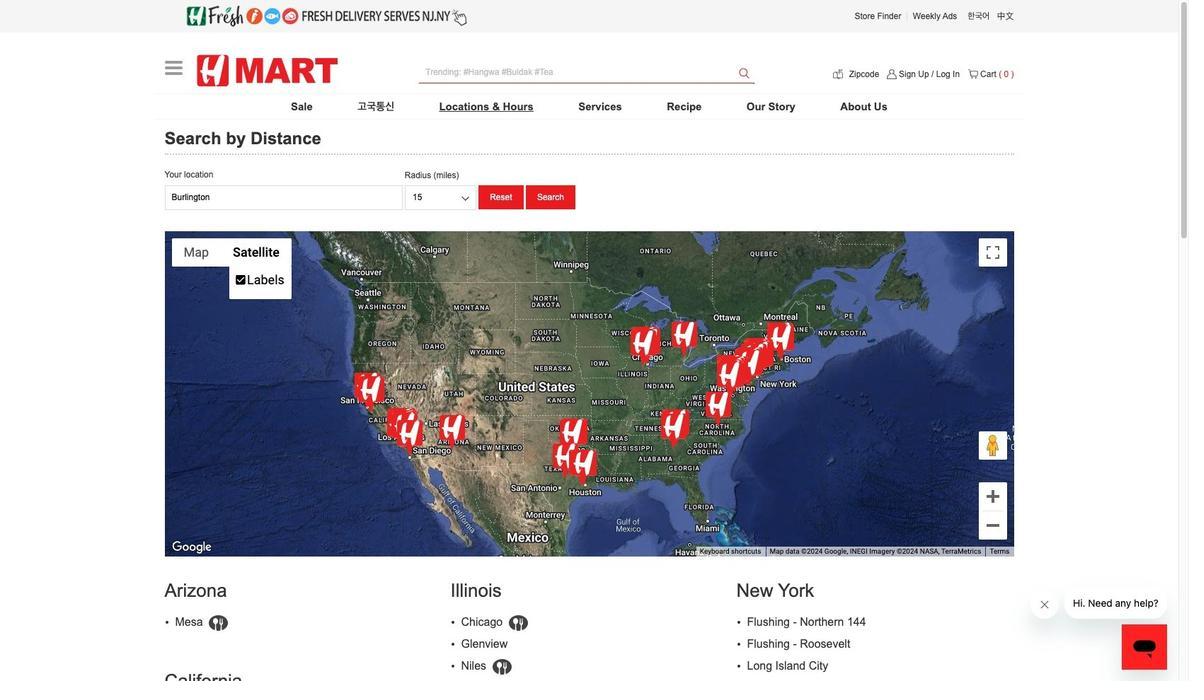Task type: vqa. For each thing, say whether or not it's contained in the screenshot.
Labels CHECKBOX ITEM
yes



Task type: locate. For each thing, give the bounding box(es) containing it.
Trending: #Hangwa #Buldak #Tea text field
[[419, 62, 755, 83]]

labels checkbox item
[[231, 268, 290, 291]]

1 vertical spatial restaurant image
[[489, 657, 515, 678]]

Enter a location text field
[[165, 185, 402, 210]]

menu bar
[[172, 239, 291, 299]]

hfresh image
[[186, 6, 467, 27]]

map region
[[165, 231, 1014, 557]]

restaurant image
[[506, 613, 531, 634], [489, 657, 515, 678]]

h mart image
[[196, 47, 338, 95]]

0 vertical spatial restaurant image
[[506, 613, 531, 634]]



Task type: describe. For each thing, give the bounding box(es) containing it.
restaurant image
[[206, 613, 232, 634]]

google image
[[168, 539, 215, 557]]



